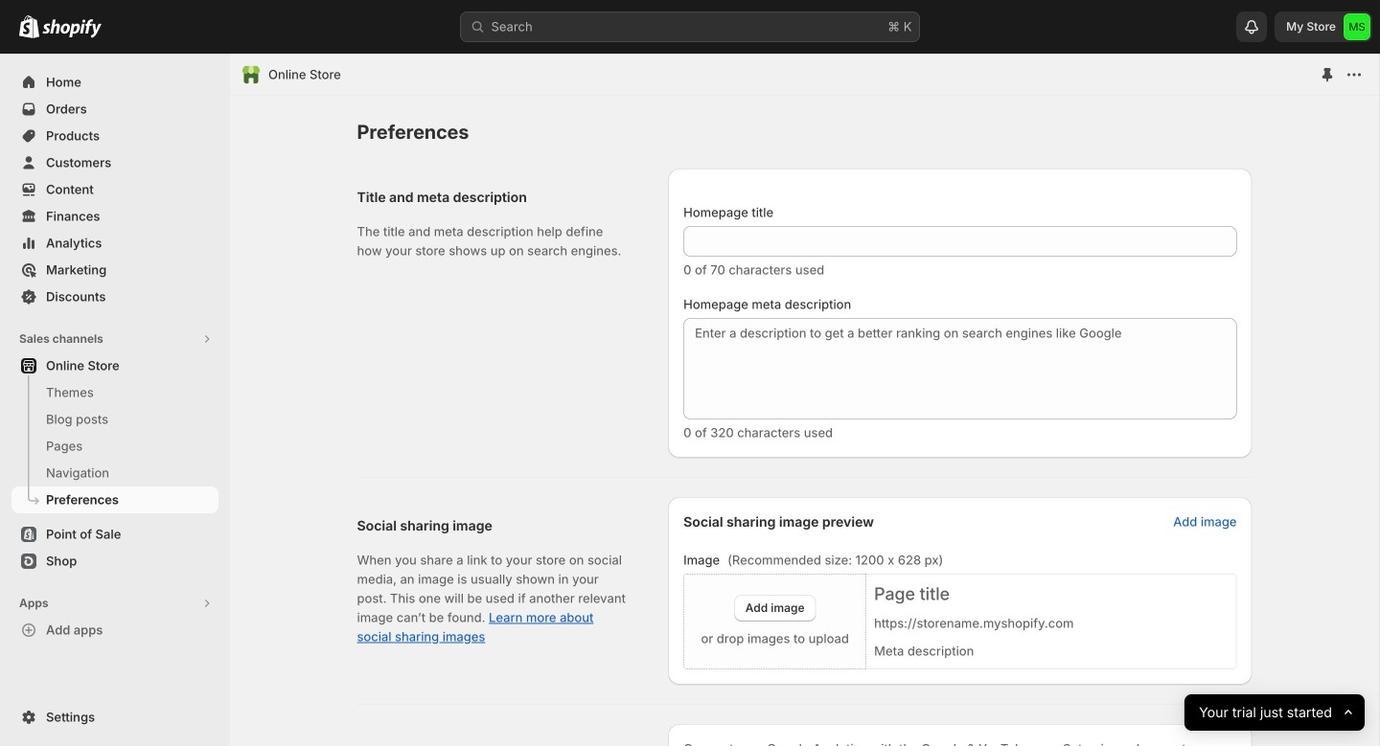 Task type: describe. For each thing, give the bounding box(es) containing it.
shopify image
[[19, 15, 39, 38]]



Task type: vqa. For each thing, say whether or not it's contained in the screenshot.
DATE
no



Task type: locate. For each thing, give the bounding box(es) containing it.
my store image
[[1344, 13, 1371, 40]]

shopify image
[[42, 19, 102, 38]]

online store image
[[242, 65, 261, 84]]



